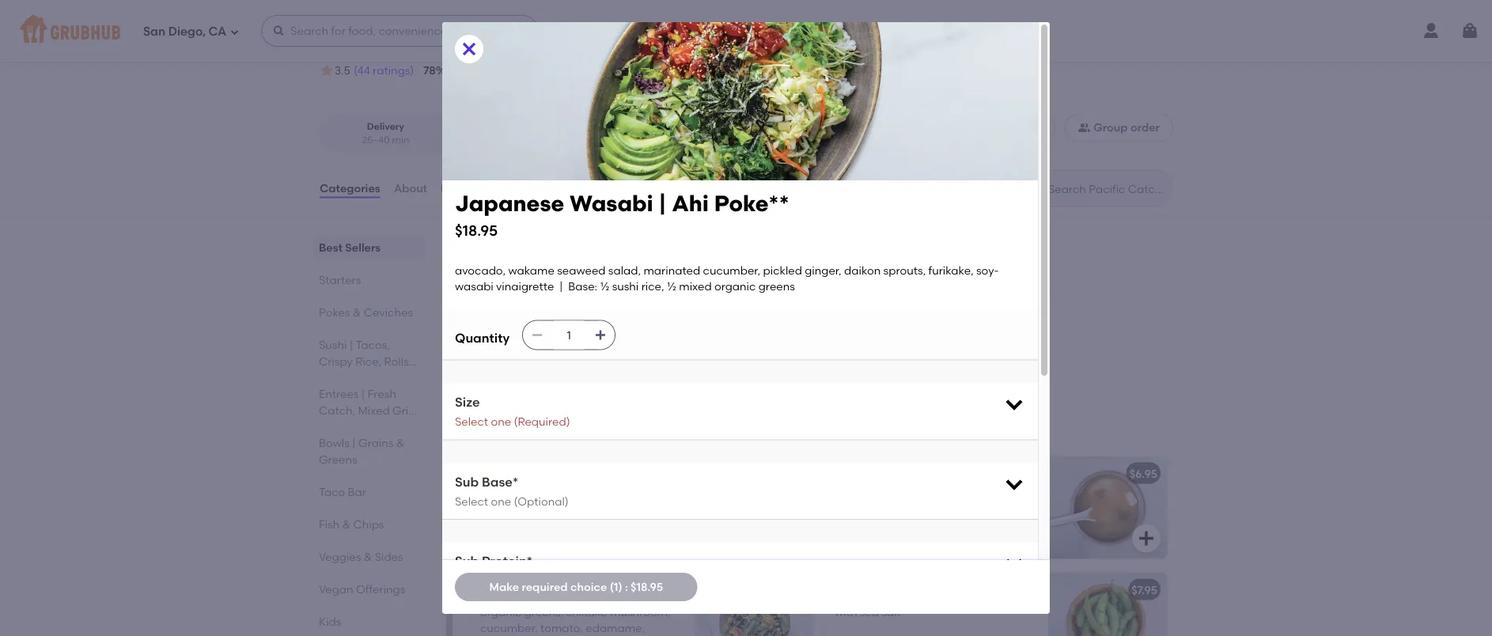 Task type: vqa. For each thing, say whether or not it's contained in the screenshot.
the $1.49
no



Task type: describe. For each thing, give the bounding box(es) containing it.
greens for avocado, wakame seaweed salad, marinated cucumber, pickled ginger, daikon sprouts, furikake, soy-wasabi vinaigrette  |  base: ½ sushi rice, ½ mixed organic greens
[[558, 386, 595, 399]]

japanese wasabi | ahi poke** image
[[695, 285, 814, 388]]

sub for sub base* select one (optional)
[[455, 474, 479, 489]]

group
[[1094, 121, 1128, 134]]

japanese wasabi | ahi poke** $18.95
[[455, 190, 789, 239]]

delivery
[[367, 120, 404, 132]]

min inside 'pickup 1.8 mi • 15–25 min'
[[547, 134, 564, 146]]

more
[[330, 420, 357, 434]]

cucumber, inside organic greens, shiitake mushroom, cucumber, tomato, edamame
[[480, 621, 538, 635]]

make required choice (1) : $18.95
[[489, 580, 663, 594]]

& right pokes
[[353, 305, 361, 319]]

shiitake miso soup* image
[[1048, 456, 1167, 559]]

ratings)
[[373, 64, 414, 77]]

base: for avocado, wakame seaweed salad, marinated cucumber, pickled ginger, daikon sprouts, furikake, soy- wasabi vinaigrette  |  base: ½ sushi rice, ½ mixed organic greens
[[568, 280, 597, 293]]

(44
[[354, 64, 370, 77]]

soy- for avocado, wakame seaweed salad, marinated cucumber, pickled ginger, daikon sprouts, furikake, soy-wasabi vinaigrette  |  base: ½ sushi rice, ½ mixed organic greens
[[611, 353, 633, 367]]

min inside delivery 25–40 min
[[392, 134, 409, 146]]

salmon
[[480, 467, 521, 480]]

size
[[455, 394, 480, 409]]

mushroom, inside organic greens, shiitake mushroom, cucumber, tomato, edamame
[[610, 605, 671, 619]]

• inside 'pickup 1.8 mi • 15–25 min'
[[512, 134, 516, 146]]

most
[[468, 259, 493, 273]]

make
[[489, 580, 519, 594]]

sushi
[[319, 338, 347, 351]]

greens
[[319, 453, 357, 466]]

1.8
[[483, 134, 494, 146]]

marinated for avocado, wakame seaweed salad, marinated cucumber, pickled ginger, daikon sprouts, furikake, soy-wasabi vinaigrette  |  base: ½ sushi rice, ½ mixed organic greens
[[479, 337, 535, 351]]

5494
[[548, 41, 573, 54]]

vegan offerings
[[319, 582, 405, 596]]

(optional)
[[514, 495, 569, 508]]

mixed for avocado, wakame seaweed salad, marinated cucumber, pickled ginger, daikon sprouts, furikake, soy-wasabi vinaigrette  |  base: ½ sushi rice, ½ mixed organic greens
[[479, 386, 511, 399]]

svg image inside the schedule button
[[975, 121, 988, 134]]

Input item quantity number field
[[552, 321, 586, 349]]

mushroom, inside glazed shiitake mushroom, soft tofu, scallion
[[917, 489, 978, 503]]

base: for avocado, wakame seaweed salad, marinated cucumber, pickled ginger, daikon sprouts, furikake, soy-wasabi vinaigrette  |  base: ½ sushi rice, ½ mixed organic greens
[[546, 370, 575, 383]]

taco bar tab
[[319, 483, 418, 500]]

sprouts, for avocado, wakame seaweed salad, marinated cucumber, pickled ginger, daikon sprouts, furikake, soy-wasabi vinaigrette  |  base: ½ sushi rice, ½ mixed organic greens
[[518, 353, 560, 367]]

tomato,
[[540, 621, 583, 635]]

& right 'grains'
[[396, 436, 405, 449]]

-
[[476, 2, 485, 28]]

pokes & ceviches tab
[[319, 304, 418, 320]]

kids
[[319, 615, 341, 628]]

catch
[[402, 2, 470, 28]]

furikake, for avocado, wakame seaweed salad, marinated cucumber, pickled ginger, daikon sprouts, furikake, soy-wasabi vinaigrette  |  base: ½ sushi rice, ½ mixed organic greens
[[563, 353, 608, 367]]

salmon chowder*
[[480, 467, 579, 480]]

oil,
[[558, 521, 573, 535]]

salt
[[882, 605, 901, 619]]

daikon for avocado, wakame seaweed salad, marinated cucumber, pickled ginger, daikon sprouts, furikake, soy-wasabi vinaigrette  |  base: ½ sushi rice, ½ mixed organic greens
[[479, 353, 515, 367]]

seaweed for avocado, wakame seaweed salad, marinated cucumber, pickled ginger, daikon sprouts, furikake, soy- wasabi vinaigrette  |  base: ½ sushi rice, ½ mixed organic greens
[[557, 264, 606, 277]]

pacific catch - la jolla
[[319, 2, 578, 28]]

greens,
[[524, 605, 564, 619]]

one inside size select one (required)
[[491, 415, 511, 428]]

order for correct order
[[689, 65, 714, 77]]

base*
[[482, 474, 518, 489]]

sellers for best sellers
[[345, 241, 381, 254]]

mixed
[[358, 404, 390, 417]]

correct order
[[652, 65, 714, 77]]

good food
[[449, 65, 498, 77]]

$6.95
[[1130, 467, 1157, 480]]

applewood
[[480, 505, 541, 519]]

potato,
[[480, 521, 520, 535]]

avocado, for avocado, wakame seaweed salad, marinated cucumber, pickled ginger, daikon sprouts, furikake, soy- wasabi vinaigrette  |  base: ½ sushi rice, ½ mixed organic greens
[[455, 264, 506, 277]]

veggies
[[319, 550, 361, 563]]

reviews
[[441, 182, 485, 195]]

star icon image
[[319, 63, 335, 78]]

la inside button
[[366, 41, 380, 54]]

fish & chips
[[319, 517, 384, 531]]

taco bar
[[319, 485, 366, 498]]

glazed shiitake mushroom, soft tofu, scallion
[[835, 489, 1027, 519]]

15–25
[[519, 134, 544, 146]]

sushi | tacos, crispy rice, rolls & bowls tab
[[319, 336, 418, 385]]

1 horizontal spatial starters
[[468, 419, 534, 439]]

catch,
[[319, 404, 355, 417]]

search icon image
[[1023, 179, 1042, 198]]

pokes
[[319, 305, 350, 319]]

vinaigrette for avocado, wakame seaweed salad, marinated cucumber, pickled ginger, daikon sprouts, furikake, soy-wasabi vinaigrette  |  base: ½ sushi rice, ½ mixed organic greens
[[479, 370, 537, 383]]

best for best sellers most ordered on grubhub
[[468, 237, 504, 257]]

3.5
[[335, 64, 350, 77]]

edamame steamed image
[[1048, 572, 1167, 636]]

best sellers tab
[[319, 239, 418, 256]]

| inside japanese wasabi | ahi poke** $18.95
[[659, 190, 666, 217]]

poke** for japanese wasabi | ahi poke**
[[607, 299, 644, 312]]

drive
[[411, 41, 438, 54]]

& down crispy
[[319, 371, 327, 385]]

main navigation navigation
[[0, 0, 1492, 62]]

sub for sub protein*
[[455, 554, 479, 569]]

cucumber, for avocado, wakame seaweed salad, marinated cucumber, pickled ginger, daikon sprouts, furikake, soy- wasabi vinaigrette  |  base: ½ sushi rice, ½ mixed organic greens
[[703, 264, 760, 277]]

chips
[[353, 517, 384, 531]]

fish
[[319, 517, 340, 531]]

chowder,
[[595, 489, 645, 503]]

delivery 25–40 min
[[362, 120, 409, 146]]

taco
[[319, 485, 345, 498]]

san
[[143, 25, 165, 39]]

house
[[480, 583, 514, 596]]

| inside avocado, wakame seaweed salad, marinated cucumber, pickled ginger, daikon sprouts, furikake, soy-wasabi vinaigrette  |  base: ½ sushi rice, ½ mixed organic greens
[[539, 370, 543, 383]]

sub protein*
[[455, 554, 533, 569]]

time
[[554, 65, 575, 77]]

daikon for avocado, wakame seaweed salad, marinated cucumber, pickled ginger, daikon sprouts, furikake, soy- wasabi vinaigrette  |  base: ½ sushi rice, ½ mixed organic greens
[[844, 264, 881, 277]]

ahi for japanese wasabi | ahi poke** $18.95
[[672, 190, 709, 217]]

wasabi for avocado, wakame seaweed salad, marinated cucumber, pickled ginger, daikon sprouts, furikake, soy-wasabi vinaigrette  |  base: ½ sushi rice, ½ mixed organic greens
[[633, 353, 672, 367]]

offerings
[[356, 582, 405, 596]]

wasabi for japanese wasabi | ahi poke** $18.95
[[570, 190, 653, 217]]

veggies & sides tab
[[319, 548, 418, 565]]

96
[[625, 64, 638, 77]]

best sellers most ordered on grubhub
[[468, 237, 606, 273]]

78
[[423, 64, 436, 77]]

categories button
[[319, 160, 381, 217]]

organic for avocado, wakame seaweed salad, marinated cucumber, pickled ginger, daikon sprouts, furikake, soy- wasabi vinaigrette  |  base: ½ sushi rice, ½ mixed organic greens
[[714, 280, 756, 293]]

0 vertical spatial •
[[486, 41, 491, 54]]

on time delivery
[[538, 65, 613, 77]]

with
[[835, 605, 857, 619]]

sub base* select one (optional)
[[455, 474, 569, 508]]

crispy
[[319, 355, 353, 368]]

chowder*
[[524, 467, 579, 480]]

about
[[394, 182, 427, 195]]

(1)
[[610, 580, 622, 594]]

0 vertical spatial jolla
[[523, 2, 578, 28]]

ca
[[208, 25, 227, 39]]

required
[[522, 580, 568, 594]]



Task type: locate. For each thing, give the bounding box(es) containing it.
2 vertical spatial cucumber,
[[480, 621, 538, 635]]

1 min from the left
[[392, 134, 409, 146]]

entrees
[[319, 387, 359, 400]]

svg image
[[460, 40, 479, 59], [975, 121, 988, 134], [594, 329, 607, 341], [1003, 393, 1025, 415], [1003, 473, 1025, 495], [782, 529, 801, 548]]

sushi inside avocado, wakame seaweed salad, marinated cucumber, pickled ginger, daikon sprouts, furikake, soy-wasabi vinaigrette  |  base: ½ sushi rice, ½ mixed organic greens
[[589, 370, 616, 383]]

fresh
[[368, 387, 396, 400]]

bowls
[[330, 371, 360, 385], [319, 436, 349, 449]]

4575
[[339, 41, 364, 54]]

1 vertical spatial furikake,
[[563, 353, 608, 367]]

1 vertical spatial daikon
[[479, 353, 515, 367]]

la
[[490, 2, 518, 28], [366, 41, 380, 54]]

1 vertical spatial one
[[491, 495, 511, 508]]

good
[[449, 65, 475, 77]]

furikake, inside avocado, wakame seaweed salad, marinated cucumber, pickled ginger, daikon sprouts, furikake, soy-wasabi vinaigrette  |  base: ½ sushi rice, ½ mixed organic greens
[[563, 353, 608, 367]]

wasabi
[[455, 280, 493, 293], [633, 353, 672, 367]]

1 vertical spatial sushi
[[589, 370, 616, 383]]

rice, inside avocado, wakame seaweed salad, marinated cucumber, pickled ginger, daikon sprouts, furikake, soy-wasabi vinaigrette  |  base: ½ sushi rice, ½ mixed organic greens
[[619, 370, 642, 383]]

creamy
[[552, 489, 593, 503]]

house salad*
[[480, 583, 554, 596]]

seaweed inside avocado, wakame seaweed salad, marinated cucumber, pickled ginger, daikon sprouts, furikake, soy- wasabi vinaigrette  |  base: ½ sushi rice, ½ mixed organic greens
[[557, 264, 606, 277]]

1 vertical spatial sub
[[455, 554, 479, 569]]

0 vertical spatial select
[[455, 415, 488, 428]]

0 vertical spatial ahi
[[672, 190, 709, 217]]

mi
[[498, 134, 509, 146]]

0 horizontal spatial order
[[689, 65, 714, 77]]

shiitake inside glazed shiitake mushroom, soft tofu, scallion
[[873, 489, 914, 503]]

base: inside avocado, wakame seaweed salad, marinated cucumber, pickled ginger, daikon sprouts, furikake, soy- wasabi vinaigrette  |  base: ½ sushi rice, ½ mixed organic greens
[[568, 280, 597, 293]]

1 vertical spatial shiitake
[[566, 605, 607, 619]]

1 vertical spatial •
[[512, 134, 516, 146]]

0 horizontal spatial marinated
[[479, 337, 535, 351]]

food
[[477, 65, 498, 77]]

marinated for avocado, wakame seaweed salad, marinated cucumber, pickled ginger, daikon sprouts, furikake, soy- wasabi vinaigrette  |  base: ½ sushi rice, ½ mixed organic greens
[[644, 264, 700, 277]]

pokes & ceviches
[[319, 305, 413, 319]]

0 horizontal spatial shiitake
[[566, 605, 607, 619]]

pickled inside avocado, wakame seaweed salad, marinated cucumber, pickled ginger, daikon sprouts, furikake, soy-wasabi vinaigrette  |  base: ½ sushi rice, ½ mixed organic greens
[[598, 337, 637, 351]]

sprouts,
[[883, 264, 926, 277], [518, 353, 560, 367]]

vinaigrette
[[496, 280, 554, 293], [479, 370, 537, 383]]

rice, for avocado, wakame seaweed salad, marinated cucumber, pickled ginger, daikon sprouts, furikake, soy- wasabi vinaigrette  |  base: ½ sushi rice, ½ mixed organic greens
[[641, 280, 664, 293]]

0 vertical spatial shiitake
[[873, 489, 914, 503]]

wakame for avocado, wakame seaweed salad, marinated cucumber, pickled ginger, daikon sprouts, furikake, soy- wasabi vinaigrette  |  base: ½ sushi rice, ½ mixed organic greens
[[508, 264, 554, 277]]

1 vertical spatial pickled
[[598, 337, 637, 351]]

wasabi
[[570, 190, 653, 217], [536, 299, 577, 312]]

0 vertical spatial wasabi
[[570, 190, 653, 217]]

avocado, down japanese wasabi | ahi poke**
[[479, 321, 529, 335]]

house-
[[480, 489, 517, 503]]

san diego, ca
[[143, 25, 227, 39]]

rice, for avocado, wakame seaweed salad, marinated cucumber, pickled ginger, daikon sprouts, furikake, soy-wasabi vinaigrette  |  base: ½ sushi rice, ½ mixed organic greens
[[619, 370, 642, 383]]

1 vertical spatial poke**
[[607, 299, 644, 312]]

order
[[689, 65, 714, 77], [1130, 121, 1160, 134]]

sub left base*
[[455, 474, 479, 489]]

cucumber, down japanese wasabi | ahi poke**
[[538, 337, 596, 351]]

salad, inside avocado, wakame seaweed salad, marinated cucumber, pickled ginger, daikon sprouts, furikake, soy-wasabi vinaigrette  |  base: ½ sushi rice, ½ mixed organic greens
[[632, 321, 665, 335]]

min
[[392, 134, 409, 146], [547, 134, 564, 146]]

people icon image
[[1078, 121, 1090, 134]]

1 horizontal spatial jolla
[[523, 2, 578, 28]]

1 horizontal spatial mushroom,
[[917, 489, 978, 503]]

1 vertical spatial wasabi
[[536, 299, 577, 312]]

1 vertical spatial japanese
[[479, 299, 533, 312]]

poke** inside japanese wasabi | ahi poke** $18.95
[[714, 190, 789, 217]]

size select one (required)
[[455, 394, 570, 428]]

tofu,
[[1003, 489, 1027, 503]]

1 vertical spatial soy-
[[611, 353, 633, 367]]

wakame inside avocado, wakame seaweed salad, marinated cucumber, pickled ginger, daikon sprouts, furikake, soy-wasabi vinaigrette  |  base: ½ sushi rice, ½ mixed organic greens
[[532, 321, 578, 335]]

veggies & sides
[[319, 550, 403, 563]]

0 vertical spatial greens
[[759, 280, 795, 293]]

vinaigrette inside avocado, wakame seaweed salad, marinated cucumber, pickled ginger, daikon sprouts, furikake, soy-wasabi vinaigrette  |  base: ½ sushi rice, ½ mixed organic greens
[[479, 370, 537, 383]]

base:
[[568, 280, 597, 293], [546, 370, 575, 383]]

select down base*
[[455, 495, 488, 508]]

1 horizontal spatial daikon
[[844, 264, 881, 277]]

1 vertical spatial rice,
[[619, 370, 642, 383]]

daikon inside avocado, wakame seaweed salad, marinated cucumber, pickled ginger, daikon sprouts, furikake, soy- wasabi vinaigrette  |  base: ½ sushi rice, ½ mixed organic greens
[[844, 264, 881, 277]]

1 vertical spatial sprouts,
[[518, 353, 560, 367]]

0 horizontal spatial daikon
[[479, 353, 515, 367]]

best inside tab
[[319, 241, 343, 254]]

categories
[[320, 182, 380, 195]]

sushi for avocado, wakame seaweed salad, marinated cucumber, pickled ginger, daikon sprouts, furikake, soy-wasabi vinaigrette  |  base: ½ sushi rice, ½ mixed organic greens
[[589, 370, 616, 383]]

0 horizontal spatial cucumber,
[[480, 621, 538, 635]]

kids tab
[[319, 613, 418, 630]]

0 vertical spatial base:
[[568, 280, 597, 293]]

1 vertical spatial marinated
[[479, 337, 535, 351]]

0 vertical spatial bowls
[[330, 371, 360, 385]]

daikon inside avocado, wakame seaweed salad, marinated cucumber, pickled ginger, daikon sprouts, furikake, soy-wasabi vinaigrette  |  base: ½ sushi rice, ½ mixed organic greens
[[479, 353, 515, 367]]

japanese for japanese wasabi | ahi poke**
[[479, 299, 533, 312]]

seaweed right on
[[557, 264, 606, 277]]

wasabi inside avocado, wakame seaweed salad, marinated cucumber, pickled ginger, daikon sprouts, furikake, soy-wasabi vinaigrette  |  base: ½ sushi rice, ½ mixed organic greens
[[633, 353, 672, 367]]

2 sub from the top
[[455, 554, 479, 569]]

marinated inside avocado, wakame seaweed salad, marinated cucumber, pickled ginger, daikon sprouts, furikake, soy-wasabi vinaigrette  |  base: ½ sushi rice, ½ mixed organic greens
[[479, 337, 535, 351]]

marinated left input item quantity number field
[[479, 337, 535, 351]]

bowls up entrees
[[330, 371, 360, 385]]

bar
[[348, 485, 366, 498]]

ahi
[[672, 190, 709, 217], [586, 299, 604, 312]]

bowls | grains & greens tab
[[319, 434, 418, 468]]

option group
[[319, 113, 590, 154]]

select down size
[[455, 415, 488, 428]]

wasabi up input item quantity number field
[[536, 299, 577, 312]]

ahi for japanese wasabi | ahi poke**
[[586, 299, 604, 312]]

4575 la jolla drive ste 1160
[[339, 41, 482, 54]]

avocado, wakame seaweed salad, marinated cucumber, pickled ginger, daikon sprouts, furikake, soy-wasabi vinaigrette  |  base: ½ sushi rice, ½ mixed organic greens
[[479, 321, 677, 399]]

vinaigrette for avocado, wakame seaweed salad, marinated cucumber, pickled ginger, daikon sprouts, furikake, soy- wasabi vinaigrette  |  base: ½ sushi rice, ½ mixed organic greens
[[496, 280, 554, 293]]

wakame up japanese wasabi | ahi poke**
[[508, 264, 554, 277]]

&
[[353, 305, 361, 319], [319, 371, 327, 385], [319, 420, 327, 434], [396, 436, 405, 449], [342, 517, 351, 531], [364, 550, 372, 563]]

0 horizontal spatial starters
[[319, 273, 361, 286]]

starters down size
[[468, 419, 534, 439]]

base: inside avocado, wakame seaweed salad, marinated cucumber, pickled ginger, daikon sprouts, furikake, soy-wasabi vinaigrette  |  base: ½ sushi rice, ½ mixed organic greens
[[546, 370, 575, 383]]

vinaigrette inside avocado, wakame seaweed salad, marinated cucumber, pickled ginger, daikon sprouts, furikake, soy- wasabi vinaigrette  |  base: ½ sushi rice, ½ mixed organic greens
[[496, 280, 554, 293]]

2 select from the top
[[455, 495, 488, 508]]

wakame down japanese wasabi | ahi poke**
[[532, 321, 578, 335]]

group order
[[1094, 121, 1160, 134]]

best inside best sellers most ordered on grubhub
[[468, 237, 504, 257]]

shiitake down choice
[[566, 605, 607, 619]]

0 vertical spatial poke**
[[714, 190, 789, 217]]

wakame for avocado, wakame seaweed salad, marinated cucumber, pickled ginger, daikon sprouts, furikake, soy-wasabi vinaigrette  |  base: ½ sushi rice, ½ mixed organic greens
[[532, 321, 578, 335]]

0 horizontal spatial sellers
[[345, 241, 381, 254]]

on
[[538, 65, 552, 77]]

$18.95 up most
[[455, 222, 498, 239]]

cucumber, down greens,
[[480, 621, 538, 635]]

seaweed for avocado, wakame seaweed salad, marinated cucumber, pickled ginger, daikon sprouts, furikake, soy-wasabi vinaigrette  |  base: ½ sushi rice, ½ mixed organic greens
[[581, 321, 629, 335]]

0 vertical spatial organic
[[714, 280, 756, 293]]

wakame
[[508, 264, 554, 277], [532, 321, 578, 335]]

furikake, inside avocado, wakame seaweed salad, marinated cucumber, pickled ginger, daikon sprouts, furikake, soy- wasabi vinaigrette  |  base: ½ sushi rice, ½ mixed organic greens
[[928, 264, 974, 277]]

1 horizontal spatial sellers
[[508, 237, 563, 257]]

vinaigrette down ordered
[[496, 280, 554, 293]]

best sellers
[[319, 241, 381, 254]]

0 horizontal spatial wasabi
[[455, 280, 493, 293]]

jolla inside button
[[382, 41, 409, 54]]

group order button
[[1064, 113, 1173, 142]]

0 horizontal spatial $18.95
[[455, 222, 498, 239]]

japanese up best sellers most ordered on grubhub
[[455, 190, 564, 217]]

1 vertical spatial ginger,
[[640, 337, 677, 351]]

order inside 'button'
[[1130, 121, 1160, 134]]

1 one from the top
[[491, 415, 511, 428]]

1 horizontal spatial wasabi
[[633, 353, 672, 367]]

pickled for avocado, wakame seaweed salad, marinated cucumber, pickled ginger, daikon sprouts, furikake, soy- wasabi vinaigrette  |  base: ½ sushi rice, ½ mixed organic greens
[[763, 264, 802, 277]]

starters up pokes
[[319, 273, 361, 286]]

sushi for avocado, wakame seaweed salad, marinated cucumber, pickled ginger, daikon sprouts, furikake, soy- wasabi vinaigrette  |  base: ½ sushi rice, ½ mixed organic greens
[[612, 280, 639, 293]]

ginger, for avocado, wakame seaweed salad, marinated cucumber, pickled ginger, daikon sprouts, furikake, soy-wasabi vinaigrette  |  base: ½ sushi rice, ½ mixed organic greens
[[640, 337, 677, 351]]

1 horizontal spatial furikake,
[[928, 264, 974, 277]]

avocado, for avocado, wakame seaweed salad, marinated cucumber, pickled ginger, daikon sprouts, furikake, soy-wasabi vinaigrette  |  base: ½ sushi rice, ½ mixed organic greens
[[479, 321, 529, 335]]

•
[[486, 41, 491, 54], [512, 134, 516, 146]]

sellers for best sellers most ordered on grubhub
[[508, 237, 563, 257]]

salad, for avocado, wakame seaweed salad, marinated cucumber, pickled ginger, daikon sprouts, furikake, soy- wasabi vinaigrette  |  base: ½ sushi rice, ½ mixed organic greens
[[608, 264, 641, 277]]

diego,
[[168, 25, 206, 39]]

organic inside organic greens, shiitake mushroom, cucumber, tomato, edamame
[[480, 605, 522, 619]]

pickled
[[763, 264, 802, 277], [598, 337, 637, 351]]

one down base*
[[491, 495, 511, 508]]

poke** for japanese wasabi | ahi poke** $18.95
[[714, 190, 789, 217]]

bread
[[516, 537, 549, 551]]

house-made creamy chowder, applewood bacon, yukon gold potato, lemon oil, crispy shallots, grilled bread
[[480, 489, 654, 551]]

0 vertical spatial avocado,
[[455, 264, 506, 277]]

salmon chowder* image
[[694, 456, 813, 559]]

pickled right input item quantity number field
[[598, 337, 637, 351]]

1 select from the top
[[455, 415, 488, 428]]

seaweed inside avocado, wakame seaweed salad, marinated cucumber, pickled ginger, daikon sprouts, furikake, soy-wasabi vinaigrette  |  base: ½ sushi rice, ½ mixed organic greens
[[581, 321, 629, 335]]

2 one from the top
[[491, 495, 511, 508]]

salad, for avocado, wakame seaweed salad, marinated cucumber, pickled ginger, daikon sprouts, furikake, soy-wasabi vinaigrette  |  base: ½ sushi rice, ½ mixed organic greens
[[632, 321, 665, 335]]

1 horizontal spatial la
[[490, 2, 518, 28]]

base: down input item quantity number field
[[546, 370, 575, 383]]

shallots,
[[610, 521, 654, 535]]

shiitake right glazed
[[873, 489, 914, 503]]

greens inside avocado, wakame seaweed salad, marinated cucumber, pickled ginger, daikon sprouts, furikake, soy- wasabi vinaigrette  |  base: ½ sushi rice, ½ mixed organic greens
[[759, 280, 795, 293]]

0 vertical spatial cucumber,
[[703, 264, 760, 277]]

1 horizontal spatial •
[[512, 134, 516, 146]]

one left (required)
[[491, 415, 511, 428]]

mixed for avocado, wakame seaweed salad, marinated cucumber, pickled ginger, daikon sprouts, furikake, soy- wasabi vinaigrette  |  base: ½ sushi rice, ½ mixed organic greens
[[679, 280, 712, 293]]

crispy
[[576, 521, 608, 535]]

soy- inside avocado, wakame seaweed salad, marinated cucumber, pickled ginger, daikon sprouts, furikake, soy-wasabi vinaigrette  |  base: ½ sushi rice, ½ mixed organic greens
[[611, 353, 633, 367]]

starters
[[319, 273, 361, 286], [468, 419, 534, 439]]

rolls
[[384, 355, 409, 368]]

made
[[517, 489, 549, 503]]

sellers inside tab
[[345, 241, 381, 254]]

protein*
[[482, 554, 533, 569]]

jolla up ratings)
[[382, 41, 409, 54]]

1 sub from the top
[[455, 474, 479, 489]]

furikake, for avocado, wakame seaweed salad, marinated cucumber, pickled ginger, daikon sprouts, furikake, soy- wasabi vinaigrette  |  base: ½ sushi rice, ½ mixed organic greens
[[928, 264, 974, 277]]

japanese wasabi | ahi poke**
[[479, 299, 644, 312]]

& left sides
[[364, 550, 372, 563]]

0 vertical spatial one
[[491, 415, 511, 428]]

bowls up the greens
[[319, 436, 349, 449]]

soy- inside avocado, wakame seaweed salad, marinated cucumber, pickled ginger, daikon sprouts, furikake, soy- wasabi vinaigrette  |  base: ½ sushi rice, ½ mixed organic greens
[[976, 264, 999, 277]]

la right 4575
[[366, 41, 380, 54]]

1 vertical spatial avocado,
[[479, 321, 529, 335]]

ginger, inside avocado, wakame seaweed salad, marinated cucumber, pickled ginger, daikon sprouts, furikake, soy- wasabi vinaigrette  |  base: ½ sushi rice, ½ mixed organic greens
[[805, 264, 842, 277]]

0 vertical spatial mushroom,
[[917, 489, 978, 503]]

avocado, up quantity
[[455, 264, 506, 277]]

1 horizontal spatial best
[[468, 237, 504, 257]]

$18.95 inside japanese wasabi | ahi poke** $18.95
[[455, 222, 498, 239]]

wasabi up the grubhub
[[570, 190, 653, 217]]

wasabi for japanese wasabi | ahi poke**
[[536, 299, 577, 312]]

0 horizontal spatial jolla
[[382, 41, 409, 54]]

select inside sub base* select one (optional)
[[455, 495, 488, 508]]

fish & chips tab
[[319, 516, 418, 533]]

sushi inside avocado, wakame seaweed salad, marinated cucumber, pickled ginger, daikon sprouts, furikake, soy- wasabi vinaigrette  |  base: ½ sushi rice, ½ mixed organic greens
[[612, 280, 639, 293]]

best up starters tab
[[319, 241, 343, 254]]

$18.95 right :
[[631, 580, 663, 594]]

1 horizontal spatial mixed
[[679, 280, 712, 293]]

reviews button
[[440, 160, 486, 217]]

0 horizontal spatial greens
[[558, 386, 595, 399]]

sub left protein*
[[455, 554, 479, 569]]

$18.95
[[455, 222, 498, 239], [631, 580, 663, 594]]

ordered
[[496, 259, 539, 273]]

organic inside avocado, wakame seaweed salad, marinated cucumber, pickled ginger, daikon sprouts, furikake, soy- wasabi vinaigrette  |  base: ½ sushi rice, ½ mixed organic greens
[[714, 280, 756, 293]]

1 horizontal spatial ahi
[[672, 190, 709, 217]]

Search Pacific Catch - La Jolla search field
[[1047, 181, 1168, 196]]

min down delivery
[[392, 134, 409, 146]]

| inside avocado, wakame seaweed salad, marinated cucumber, pickled ginger, daikon sprouts, furikake, soy- wasabi vinaigrette  |  base: ½ sushi rice, ½ mixed organic greens
[[559, 280, 563, 293]]

1 vertical spatial salad,
[[632, 321, 665, 335]]

avocado, inside avocado, wakame seaweed salad, marinated cucumber, pickled ginger, daikon sprouts, furikake, soy- wasabi vinaigrette  |  base: ½ sushi rice, ½ mixed organic greens
[[455, 264, 506, 277]]

jolla up '5494'
[[523, 2, 578, 28]]

0 horizontal spatial furikake,
[[563, 353, 608, 367]]

0 vertical spatial la
[[490, 2, 518, 28]]

grill
[[392, 404, 414, 417]]

1 vertical spatial ahi
[[586, 299, 604, 312]]

1 vertical spatial organic
[[514, 386, 556, 399]]

sprouts, for avocado, wakame seaweed salad, marinated cucumber, pickled ginger, daikon sprouts, furikake, soy- wasabi vinaigrette  |  base: ½ sushi rice, ½ mixed organic greens
[[883, 264, 926, 277]]

sellers up on
[[508, 237, 563, 257]]

wasabi for avocado, wakame seaweed salad, marinated cucumber, pickled ginger, daikon sprouts, furikake, soy- wasabi vinaigrette  |  base: ½ sushi rice, ½ mixed organic greens
[[455, 280, 493, 293]]

25–40
[[362, 134, 390, 146]]

order right group
[[1130, 121, 1160, 134]]

2 min from the left
[[547, 134, 564, 146]]

organic
[[714, 280, 756, 293], [514, 386, 556, 399], [480, 605, 522, 619]]

$18.95 for japanese wasabi | ahi poke**
[[455, 222, 498, 239]]

pickled inside avocado, wakame seaweed salad, marinated cucumber, pickled ginger, daikon sprouts, furikake, soy- wasabi vinaigrette  |  base: ½ sushi rice, ½ mixed organic greens
[[763, 264, 802, 277]]

ginger, for avocado, wakame seaweed salad, marinated cucumber, pickled ginger, daikon sprouts, furikake, soy- wasabi vinaigrette  |  base: ½ sushi rice, ½ mixed organic greens
[[805, 264, 842, 277]]

house salad* image
[[694, 572, 813, 636]]

1 vertical spatial bowls
[[319, 436, 349, 449]]

0 vertical spatial sushi
[[612, 280, 639, 293]]

sprouts, inside avocado, wakame seaweed salad, marinated cucumber, pickled ginger, daikon sprouts, furikake, soy-wasabi vinaigrette  |  base: ½ sushi rice, ½ mixed organic greens
[[518, 353, 560, 367]]

1 horizontal spatial marinated
[[644, 264, 700, 277]]

ceviches
[[364, 305, 413, 319]]

best up most
[[468, 237, 504, 257]]

marinated inside avocado, wakame seaweed salad, marinated cucumber, pickled ginger, daikon sprouts, furikake, soy- wasabi vinaigrette  |  base: ½ sushi rice, ½ mixed organic greens
[[644, 264, 700, 277]]

cucumber, up japanese wasabi | ahi poke** "image"
[[703, 264, 760, 277]]

organic for avocado, wakame seaweed salad, marinated cucumber, pickled ginger, daikon sprouts, furikake, soy-wasabi vinaigrette  |  base: ½ sushi rice, ½ mixed organic greens
[[514, 386, 556, 399]]

ahi inside japanese wasabi | ahi poke** $18.95
[[672, 190, 709, 217]]

0 horizontal spatial min
[[392, 134, 409, 146]]

1 vertical spatial mushroom,
[[610, 605, 671, 619]]

0 horizontal spatial mixed
[[479, 386, 511, 399]]

2 horizontal spatial cucumber,
[[703, 264, 760, 277]]

0 horizontal spatial ahi
[[586, 299, 604, 312]]

0 vertical spatial seaweed
[[557, 264, 606, 277]]

shiitake inside organic greens, shiitake mushroom, cucumber, tomato, edamame
[[566, 605, 607, 619]]

one
[[491, 415, 511, 428], [491, 495, 511, 508]]

1 vertical spatial greens
[[558, 386, 595, 399]]

0 vertical spatial marinated
[[644, 264, 700, 277]]

rice,
[[355, 355, 381, 368]]

order right correct
[[689, 65, 714, 77]]

0 vertical spatial $18.95
[[455, 222, 498, 239]]

0 vertical spatial furikake,
[[928, 264, 974, 277]]

starters inside tab
[[319, 273, 361, 286]]

cucumber, for avocado, wakame seaweed salad, marinated cucumber, pickled ginger, daikon sprouts, furikake, soy-wasabi vinaigrette  |  base: ½ sushi rice, ½ mixed organic greens
[[538, 337, 596, 351]]

1 vertical spatial wasabi
[[633, 353, 672, 367]]

ginger, inside avocado, wakame seaweed salad, marinated cucumber, pickled ginger, daikon sprouts, furikake, soy-wasabi vinaigrette  |  base: ½ sushi rice, ½ mixed organic greens
[[640, 337, 677, 351]]

choice
[[570, 580, 607, 594]]

• right the 1160
[[486, 41, 491, 54]]

correct
[[652, 65, 687, 77]]

entrees | fresh catch, mixed grill & more tab
[[319, 385, 418, 434]]

avocado, inside avocado, wakame seaweed salad, marinated cucumber, pickled ginger, daikon sprouts, furikake, soy-wasabi vinaigrette  |  base: ½ sushi rice, ½ mixed organic greens
[[479, 321, 529, 335]]

japanese up quantity
[[479, 299, 533, 312]]

1 horizontal spatial pickled
[[763, 264, 802, 277]]

0 vertical spatial starters
[[319, 273, 361, 286]]

one inside sub base* select one (optional)
[[491, 495, 511, 508]]

cucumber, inside avocado, wakame seaweed salad, marinated cucumber, pickled ginger, daikon sprouts, furikake, soy-wasabi vinaigrette  |  base: ½ sushi rice, ½ mixed organic greens
[[538, 337, 596, 351]]

sea
[[860, 605, 879, 619]]

sushi
[[612, 280, 639, 293], [589, 370, 616, 383]]

mushroom,
[[917, 489, 978, 503], [610, 605, 671, 619]]

japanese for japanese wasabi | ahi poke** $18.95
[[455, 190, 564, 217]]

soft
[[980, 489, 1000, 503]]

1 vertical spatial seaweed
[[581, 321, 629, 335]]

0 vertical spatial salad,
[[608, 264, 641, 277]]

base: down the grubhub
[[568, 280, 597, 293]]

greens inside avocado, wakame seaweed salad, marinated cucumber, pickled ginger, daikon sprouts, furikake, soy-wasabi vinaigrette  |  base: ½ sushi rice, ½ mixed organic greens
[[558, 386, 595, 399]]

1 horizontal spatial ginger,
[[805, 264, 842, 277]]

1 vertical spatial select
[[455, 495, 488, 508]]

sellers up starters tab
[[345, 241, 381, 254]]

1 vertical spatial la
[[366, 41, 380, 54]]

925-
[[524, 41, 548, 54]]

ginger,
[[805, 264, 842, 277], [640, 337, 677, 351]]

wakame inside avocado, wakame seaweed salad, marinated cucumber, pickled ginger, daikon sprouts, furikake, soy- wasabi vinaigrette  |  base: ½ sushi rice, ½ mixed organic greens
[[508, 264, 554, 277]]

glazed
[[835, 489, 871, 503]]

2 vertical spatial organic
[[480, 605, 522, 619]]

vegan offerings tab
[[319, 581, 418, 597]]

select
[[455, 415, 488, 428], [455, 495, 488, 508]]

la right "-"
[[490, 2, 518, 28]]

0 vertical spatial rice,
[[641, 280, 664, 293]]

1 vertical spatial $18.95
[[631, 580, 663, 594]]

sides
[[375, 550, 403, 563]]

1 vertical spatial order
[[1130, 121, 1160, 134]]

sub inside sub base* select one (optional)
[[455, 474, 479, 489]]

soy- for avocado, wakame seaweed salad, marinated cucumber, pickled ginger, daikon sprouts, furikake, soy- wasabi vinaigrette  |  base: ½ sushi rice, ½ mixed organic greens
[[976, 264, 999, 277]]

(required)
[[514, 415, 570, 428]]

subscription pass image
[[319, 41, 335, 54]]

svg image
[[1460, 21, 1479, 40], [272, 25, 285, 37], [230, 27, 239, 37], [531, 329, 544, 341], [1137, 529, 1156, 548], [1003, 552, 1025, 574]]

• (858) 925-5494
[[486, 41, 573, 54]]

1 horizontal spatial shiitake
[[873, 489, 914, 503]]

& right fish
[[342, 517, 351, 531]]

0 horizontal spatial soy-
[[611, 353, 633, 367]]

pickled up japanese wasabi | ahi poke** "image"
[[763, 264, 802, 277]]

sprouts, inside avocado, wakame seaweed salad, marinated cucumber, pickled ginger, daikon sprouts, furikake, soy- wasabi vinaigrette  |  base: ½ sushi rice, ½ mixed organic greens
[[883, 264, 926, 277]]

0 horizontal spatial best
[[319, 241, 343, 254]]

pickled for avocado, wakame seaweed salad, marinated cucumber, pickled ginger, daikon sprouts, furikake, soy-wasabi vinaigrette  |  base: ½ sushi rice, ½ mixed organic greens
[[598, 337, 637, 351]]

gold
[[619, 505, 643, 519]]

1 vertical spatial wakame
[[532, 321, 578, 335]]

shiitake
[[873, 489, 914, 503], [566, 605, 607, 619]]

0 vertical spatial japanese
[[455, 190, 564, 217]]

1 horizontal spatial poke**
[[714, 190, 789, 217]]

1 horizontal spatial $18.95
[[631, 580, 663, 594]]

0 horizontal spatial poke**
[[607, 299, 644, 312]]

(858)
[[494, 41, 521, 54]]

best for best sellers
[[319, 241, 343, 254]]

1 horizontal spatial greens
[[759, 280, 795, 293]]

sellers inside best sellers most ordered on grubhub
[[508, 237, 563, 257]]

lemon
[[522, 521, 556, 535]]

rice, inside avocado, wakame seaweed salad, marinated cucumber, pickled ginger, daikon sprouts, furikake, soy- wasabi vinaigrette  |  base: ½ sushi rice, ½ mixed organic greens
[[641, 280, 664, 293]]

0 vertical spatial ginger,
[[805, 264, 842, 277]]

poke** up avocado, wakame seaweed salad, marinated cucumber, pickled ginger, daikon sprouts, furikake, soy- wasabi vinaigrette  |  base: ½ sushi rice, ½ mixed organic greens
[[714, 190, 789, 217]]

mushroom, left soft
[[917, 489, 978, 503]]

cucumber,
[[703, 264, 760, 277], [538, 337, 596, 351], [480, 621, 538, 635]]

0 vertical spatial daikon
[[844, 264, 881, 277]]

marinated down japanese wasabi | ahi poke** $18.95
[[644, 264, 700, 277]]

0 horizontal spatial ginger,
[[640, 337, 677, 351]]

cucumber, inside avocado, wakame seaweed salad, marinated cucumber, pickled ginger, daikon sprouts, furikake, soy- wasabi vinaigrette  |  base: ½ sushi rice, ½ mixed organic greens
[[703, 264, 760, 277]]

salad, inside avocado, wakame seaweed salad, marinated cucumber, pickled ginger, daikon sprouts, furikake, soy- wasabi vinaigrette  |  base: ½ sushi rice, ½ mixed organic greens
[[608, 264, 641, 277]]

$18.95 for make required choice (1)
[[631, 580, 663, 594]]

wasabi inside japanese wasabi | ahi poke** $18.95
[[570, 190, 653, 217]]

greens for avocado, wakame seaweed salad, marinated cucumber, pickled ginger, daikon sprouts, furikake, soy- wasabi vinaigrette  |  base: ½ sushi rice, ½ mixed organic greens
[[759, 280, 795, 293]]

on
[[542, 259, 555, 273]]

min right 15–25
[[547, 134, 564, 146]]

mixed inside avocado, wakame seaweed salad, marinated cucumber, pickled ginger, daikon sprouts, furikake, soy-wasabi vinaigrette  |  base: ½ sushi rice, ½ mixed organic greens
[[479, 386, 511, 399]]

mixed inside avocado, wakame seaweed salad, marinated cucumber, pickled ginger, daikon sprouts, furikake, soy- wasabi vinaigrette  |  base: ½ sushi rice, ½ mixed organic greens
[[679, 280, 712, 293]]

pickup
[[507, 120, 539, 132]]

0 vertical spatial vinaigrette
[[496, 280, 554, 293]]

marinated
[[644, 264, 700, 277], [479, 337, 535, 351]]

mushroom, down :
[[610, 605, 671, 619]]

vinaigrette up size select one (required)
[[479, 370, 537, 383]]

starters tab
[[319, 271, 418, 288]]

with sea salt
[[835, 605, 901, 619]]

1 horizontal spatial min
[[547, 134, 564, 146]]

select inside size select one (required)
[[455, 415, 488, 428]]

& left more
[[319, 420, 327, 434]]

0 horizontal spatial •
[[486, 41, 491, 54]]

wasabi inside avocado, wakame seaweed salad, marinated cucumber, pickled ginger, daikon sprouts, furikake, soy- wasabi vinaigrette  |  base: ½ sushi rice, ½ mixed organic greens
[[455, 280, 493, 293]]

seaweed down japanese wasabi | ahi poke**
[[581, 321, 629, 335]]

pickup 1.8 mi • 15–25 min
[[483, 120, 564, 146]]

poke** up avocado, wakame seaweed salad, marinated cucumber, pickled ginger, daikon sprouts, furikake, soy-wasabi vinaigrette  |  base: ½ sushi rice, ½ mixed organic greens
[[607, 299, 644, 312]]

option group containing delivery 25–40 min
[[319, 113, 590, 154]]

• right "mi"
[[512, 134, 516, 146]]

soy-
[[976, 264, 999, 277], [611, 353, 633, 367]]

japanese inside japanese wasabi | ahi poke** $18.95
[[455, 190, 564, 217]]

organic inside avocado, wakame seaweed salad, marinated cucumber, pickled ginger, daikon sprouts, furikake, soy-wasabi vinaigrette  |  base: ½ sushi rice, ½ mixed organic greens
[[514, 386, 556, 399]]

order for group order
[[1130, 121, 1160, 134]]



